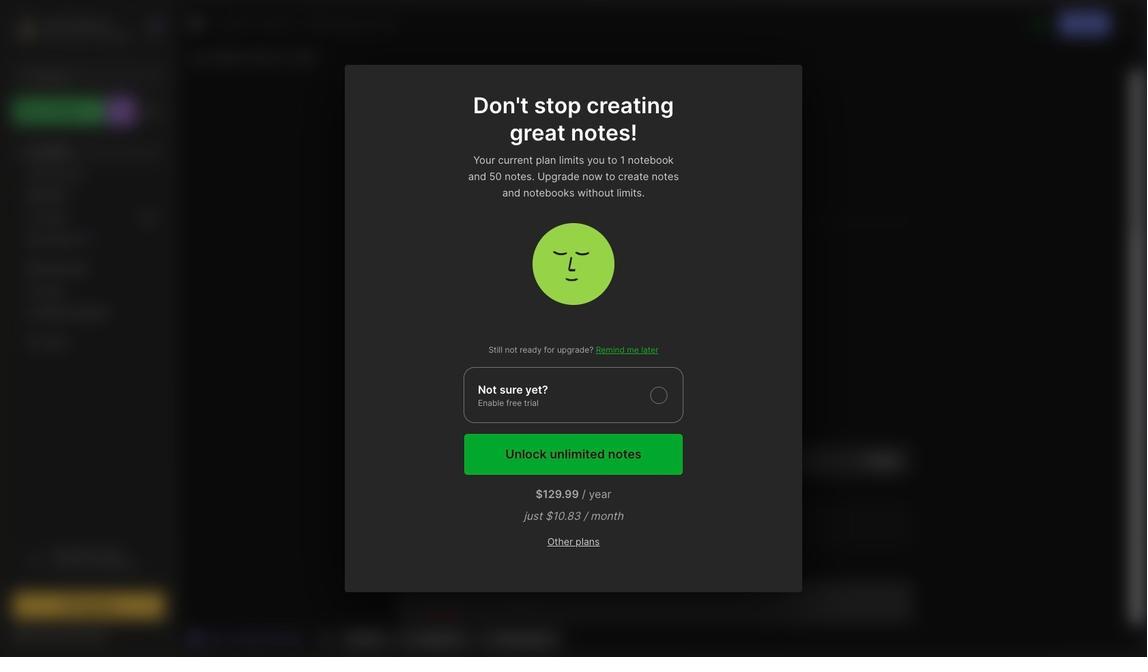 Task type: locate. For each thing, give the bounding box(es) containing it.
None search field
[[38, 68, 152, 84]]

Search text field
[[38, 70, 152, 83]]

note window element
[[178, 4, 1143, 654]]

None checkbox
[[464, 367, 684, 423]]

expand notebooks image
[[18, 266, 26, 274]]

tree
[[5, 133, 173, 528]]

happy face illustration image
[[533, 223, 615, 305]]

dialog
[[345, 65, 802, 593]]

main element
[[0, 0, 178, 658]]



Task type: vqa. For each thing, say whether or not it's contained in the screenshot.
tree in MAIN element
yes



Task type: describe. For each thing, give the bounding box(es) containing it.
expand tags image
[[18, 288, 26, 296]]

expand note image
[[188, 16, 204, 32]]

add tag image
[[317, 631, 334, 647]]

tree inside main 'element'
[[5, 133, 173, 528]]

none search field inside main 'element'
[[38, 68, 152, 84]]

Note Editor text field
[[178, 70, 1143, 625]]



